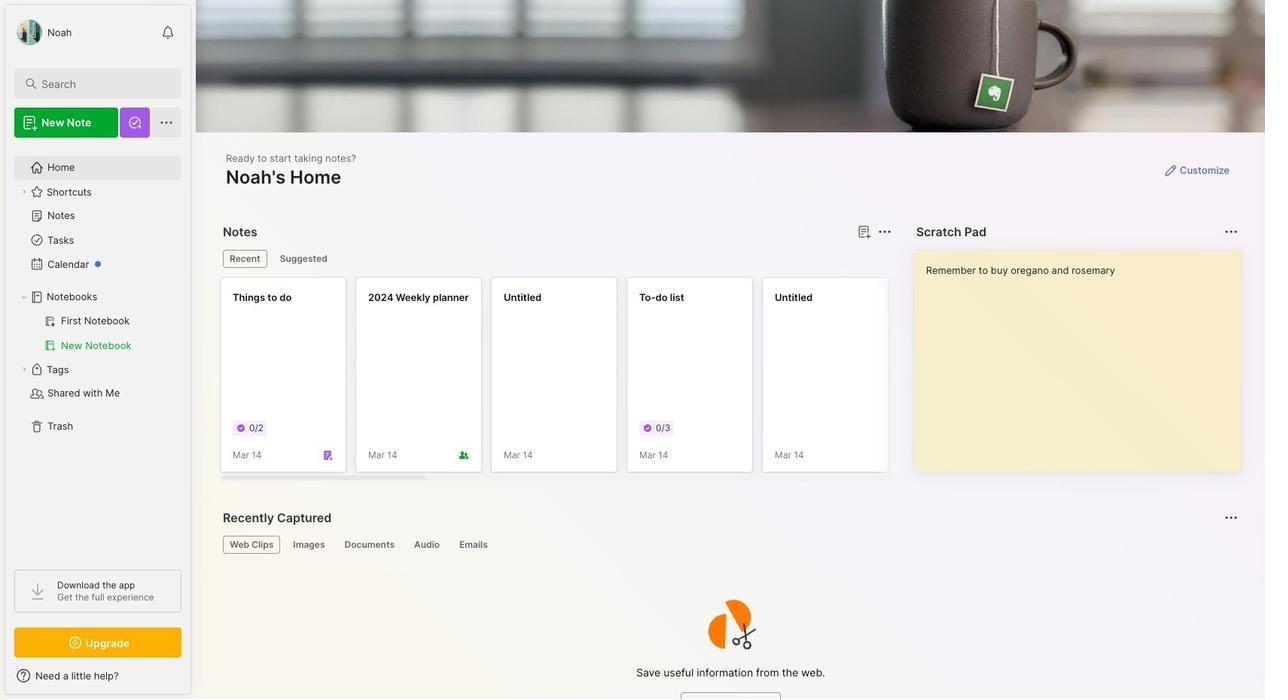 Task type: locate. For each thing, give the bounding box(es) containing it.
Search text field
[[41, 77, 168, 91]]

row group
[[220, 277, 1265, 482]]

expand notebooks image
[[20, 293, 29, 302]]

none search field inside the main element
[[41, 75, 168, 93]]

None search field
[[41, 75, 168, 93]]

Account field
[[14, 17, 72, 47]]

main element
[[0, 0, 196, 700]]

2 tab list from the top
[[223, 536, 1236, 554]]

1 vertical spatial tab list
[[223, 536, 1236, 554]]

expand tags image
[[20, 365, 29, 374]]

group
[[14, 310, 181, 358]]

tab list
[[223, 250, 889, 268], [223, 536, 1236, 554]]

more actions image
[[876, 223, 894, 241], [1222, 223, 1240, 241], [1222, 509, 1240, 527]]

0 vertical spatial tab list
[[223, 250, 889, 268]]

tree
[[5, 147, 191, 557]]

tab
[[223, 250, 267, 268], [273, 250, 334, 268], [223, 536, 280, 554], [286, 536, 332, 554], [338, 536, 401, 554], [407, 536, 447, 554], [453, 536, 495, 554]]

Start writing… text field
[[926, 251, 1240, 460]]

1 tab list from the top
[[223, 250, 889, 268]]

tree inside the main element
[[5, 147, 191, 557]]

More actions field
[[874, 221, 895, 242], [1221, 221, 1242, 242], [1221, 508, 1242, 529]]



Task type: describe. For each thing, give the bounding box(es) containing it.
WHAT'S NEW field
[[5, 664, 191, 688]]

group inside the main element
[[14, 310, 181, 358]]

click to collapse image
[[190, 672, 201, 690]]



Task type: vqa. For each thing, say whether or not it's contained in the screenshot.
Task icon
no



